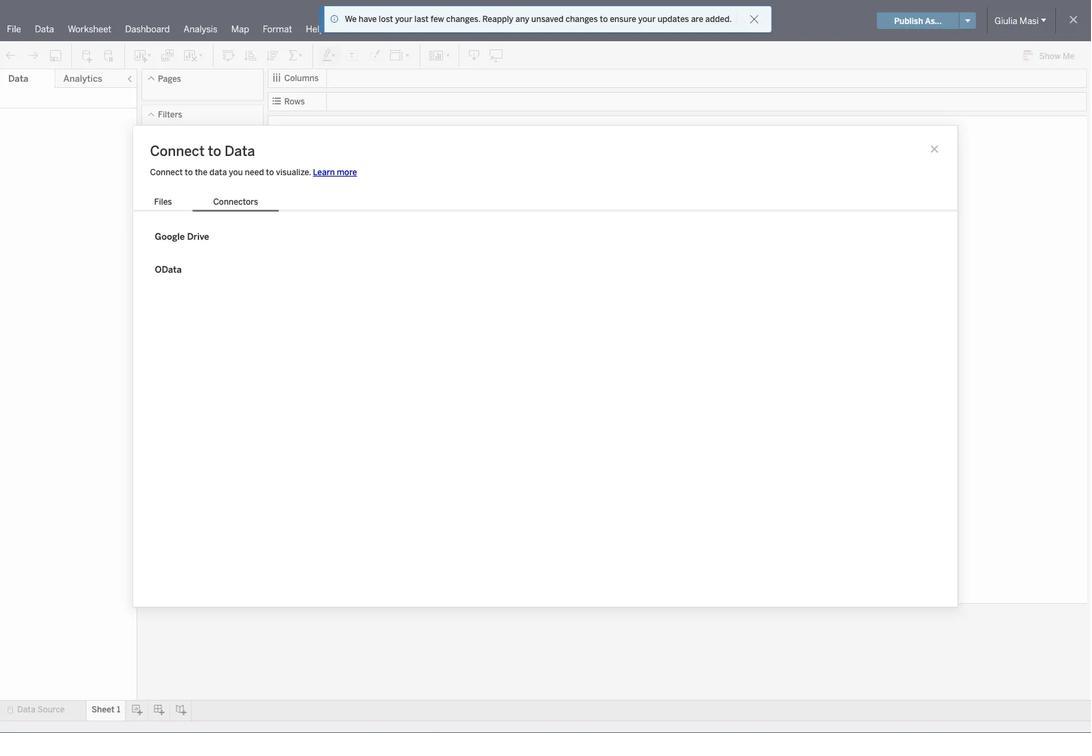 Task type: vqa. For each thing, say whether or not it's contained in the screenshot.
To
yes



Task type: locate. For each thing, give the bounding box(es) containing it.
google drive
[[155, 231, 209, 242]]

sheet 1 right the source at the bottom left
[[92, 705, 120, 715]]

swap rows and columns image
[[222, 49, 236, 63]]

rows
[[284, 97, 305, 106]]

1 horizontal spatial your
[[639, 14, 656, 24]]

1 horizontal spatial 1
[[314, 123, 322, 142]]

publish
[[895, 16, 924, 26]]

show labels image
[[346, 49, 359, 63]]

detail
[[153, 241, 174, 250]]

changes.
[[446, 14, 481, 24]]

info image
[[330, 14, 340, 24]]

sheet 1
[[273, 123, 322, 142], [92, 705, 120, 715]]

publish as... button
[[877, 12, 959, 29]]

ensure
[[610, 14, 637, 24]]

sheet
[[273, 123, 311, 142], [92, 705, 115, 715]]

connect to data
[[150, 143, 255, 159]]

your
[[395, 14, 413, 24], [639, 14, 656, 24]]

color
[[154, 203, 173, 212]]

1 horizontal spatial sheet
[[273, 123, 311, 142]]

undo image
[[4, 49, 18, 63]]

1 vertical spatial 1
[[117, 705, 120, 715]]

columns
[[284, 73, 319, 83]]

lost
[[379, 14, 393, 24]]

your left last on the left top
[[395, 14, 413, 24]]

file
[[7, 23, 21, 34]]

any
[[516, 14, 530, 24]]

sheet 1 down rows on the top
[[273, 123, 322, 142]]

connect down 'marks'
[[150, 167, 183, 177]]

google drive button
[[150, 228, 288, 245]]

odata
[[155, 264, 182, 275]]

1 vertical spatial sheet
[[92, 705, 115, 715]]

(tableau
[[549, 14, 594, 27]]

duplicate image
[[161, 49, 175, 63]]

show me
[[1040, 51, 1075, 61]]

google
[[155, 231, 185, 242]]

we
[[345, 14, 357, 24]]

2 connect from the top
[[150, 167, 183, 177]]

format workbook image
[[368, 49, 381, 63]]

data
[[35, 23, 54, 34], [8, 73, 28, 84], [225, 143, 255, 159], [17, 705, 35, 715]]

sheet down rows on the top
[[273, 123, 311, 142]]

connect
[[150, 143, 205, 159], [150, 167, 183, 177]]

1 up learn
[[314, 123, 322, 142]]

your right ensure
[[639, 14, 656, 24]]

connectors
[[213, 196, 258, 206]]

clear sheet image
[[183, 49, 205, 63]]

1 vertical spatial connect
[[150, 167, 183, 177]]

sheet right the source at the bottom left
[[92, 705, 115, 715]]

you
[[229, 167, 243, 177]]

connect up the
[[150, 143, 205, 159]]

tooltip
[[191, 241, 215, 250]]

show me button
[[1018, 45, 1088, 67]]

analysis
[[184, 23, 218, 34]]

data source
[[17, 705, 65, 715]]

1 right the source at the bottom left
[[117, 705, 120, 715]]

help
[[306, 23, 325, 34]]

0 horizontal spatial your
[[395, 14, 413, 24]]

1 connect from the top
[[150, 143, 205, 159]]

the
[[195, 167, 208, 177]]

data down 'undo' image
[[8, 73, 28, 84]]

marks
[[158, 146, 182, 156]]

to
[[600, 14, 608, 24], [208, 143, 221, 159], [185, 167, 193, 177], [266, 167, 274, 177]]

to left ensure
[[600, 14, 608, 24]]

data left the source at the bottom left
[[17, 705, 35, 715]]

we have lost your last few changes. reapply any unsaved changes to ensure your updates are added.
[[345, 14, 732, 24]]

masi
[[1020, 15, 1039, 26]]

0 vertical spatial sheet
[[273, 123, 311, 142]]

sort descending image
[[266, 49, 280, 63]]

updates
[[658, 14, 689, 24]]

0 horizontal spatial 1
[[117, 705, 120, 715]]

we have lost your last few changes. reapply any unsaved changes to ensure your updates are added. alert
[[345, 13, 732, 25]]

show
[[1040, 51, 1061, 61]]

changes
[[566, 14, 598, 24]]

0 horizontal spatial sheet
[[92, 705, 115, 715]]

list box
[[134, 194, 279, 212]]

1 vertical spatial sheet 1
[[92, 705, 120, 715]]

have
[[359, 14, 377, 24]]

as...
[[926, 16, 942, 26]]

1
[[314, 123, 322, 142], [117, 705, 120, 715]]

source
[[37, 705, 65, 715]]

reapply
[[483, 14, 514, 24]]

list box containing files
[[134, 194, 279, 212]]

0 vertical spatial connect
[[150, 143, 205, 159]]

0 vertical spatial sheet 1
[[273, 123, 322, 142]]

public)
[[597, 14, 634, 27]]



Task type: describe. For each thing, give the bounding box(es) containing it.
format
[[263, 23, 292, 34]]

2 your from the left
[[639, 14, 656, 24]]

odata button
[[150, 261, 288, 278]]

map
[[231, 23, 249, 34]]

workbook
[[494, 14, 547, 27]]

new
[[468, 14, 491, 27]]

dashboard
[[125, 23, 170, 34]]

last
[[415, 14, 429, 24]]

giulia masi
[[995, 15, 1039, 26]]

data up you
[[225, 143, 255, 159]]

show/hide cards image
[[429, 49, 451, 63]]

analytics
[[63, 73, 102, 84]]

1 horizontal spatial sheet 1
[[273, 123, 322, 142]]

added.
[[706, 14, 732, 24]]

learn more link
[[313, 167, 357, 177]]

fit image
[[390, 49, 412, 63]]

totals image
[[288, 49, 304, 63]]

to right need
[[266, 167, 274, 177]]

me
[[1063, 51, 1075, 61]]

more
[[337, 167, 357, 177]]

unsaved
[[532, 14, 564, 24]]

pause auto updates image
[[102, 49, 116, 63]]

to up data
[[208, 143, 221, 159]]

collapse image
[[126, 75, 134, 83]]

to inside 'alert'
[[600, 14, 608, 24]]

filters
[[158, 110, 182, 120]]

redo image
[[26, 49, 40, 63]]

sort ascending image
[[244, 49, 258, 63]]

drive
[[187, 231, 209, 242]]

are
[[691, 14, 704, 24]]

connect to the data you need to visualize. learn more
[[150, 167, 357, 177]]

files
[[154, 196, 172, 206]]

to left the
[[185, 167, 193, 177]]

new worksheet image
[[133, 49, 153, 63]]

need
[[245, 167, 264, 177]]

data
[[210, 167, 227, 177]]

highlight image
[[322, 49, 337, 63]]

0 vertical spatial 1
[[314, 123, 322, 142]]

size
[[195, 203, 210, 212]]

text
[[234, 203, 249, 212]]

1 your from the left
[[395, 14, 413, 24]]

few
[[431, 14, 444, 24]]

connect for connect to data
[[150, 143, 205, 159]]

open in desktop image
[[490, 49, 504, 63]]

0 horizontal spatial sheet 1
[[92, 705, 120, 715]]

pages
[[158, 74, 181, 83]]

connect for connect to the data you need to visualize. learn more
[[150, 167, 183, 177]]

download image
[[468, 49, 482, 63]]

new data source image
[[80, 49, 94, 63]]

new workbook (tableau public)
[[468, 14, 634, 27]]

worksheet
[[68, 23, 111, 34]]

publish as...
[[895, 16, 942, 26]]

save image
[[48, 48, 63, 63]]

visualize.
[[276, 167, 311, 177]]

giulia
[[995, 15, 1018, 26]]

learn
[[313, 167, 335, 177]]

data up save icon
[[35, 23, 54, 34]]



